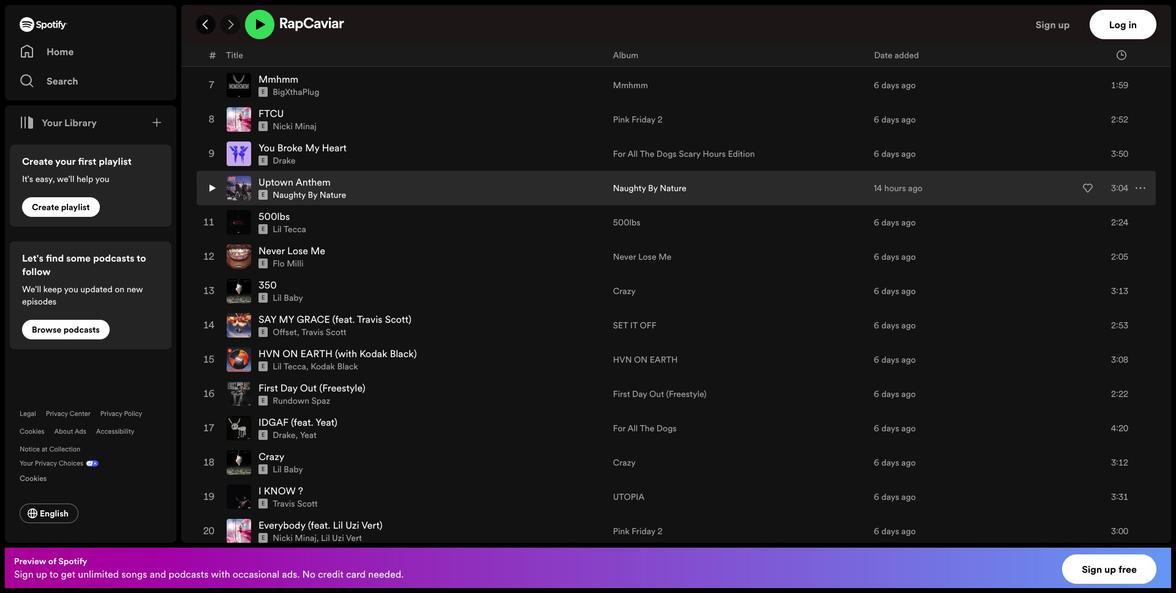 Task type: describe. For each thing, give the bounding box(es) containing it.
surround sound (feat. 21 savage & baby tate) link
[[259, 4, 458, 17]]

ago for say my grace (feat. travis scott)
[[902, 319, 916, 332]]

# row
[[197, 44, 1156, 66]]

2 for everybody (feat. lil uzi vert)
[[658, 525, 663, 537]]

the for you broke my heart
[[640, 148, 655, 160]]

pink friday 2 for ftcu
[[613, 113, 663, 126]]

e inside i know ? e
[[262, 500, 265, 507]]

offset , travis scott
[[273, 326, 346, 338]]

day for first day out (freestyle)
[[632, 388, 647, 400]]

1:59
[[1112, 79, 1129, 91]]

6 for say my grace (feat. travis scott)
[[874, 319, 880, 332]]

utopia link
[[613, 491, 645, 503]]

set
[[613, 319, 628, 332]]

2 drake link from the top
[[273, 429, 296, 441]]

flo milli link
[[273, 257, 303, 270]]

e inside 350 e
[[262, 294, 265, 302]]

travis inside say my grace (feat. travis scott) e
[[357, 313, 383, 326]]

anthem
[[296, 175, 331, 189]]

explicit element for you
[[259, 156, 268, 166]]

1 cell from the left
[[613, 0, 864, 33]]

mmhmm for mmhmm e
[[259, 72, 299, 86]]

500lbs link inside 500lbs cell
[[259, 210, 290, 223]]

you
[[259, 141, 275, 155]]

hours
[[703, 148, 726, 160]]

sign up button
[[1031, 10, 1090, 39]]

6 for everybody (feat. lil uzi vert)
[[874, 525, 880, 537]]

first day out (freestyle) e
[[259, 381, 365, 405]]

explicit element for first
[[259, 396, 268, 406]]

center
[[70, 409, 91, 418]]

first day out (freestyle) cell
[[227, 378, 603, 411]]

privacy center link
[[46, 409, 91, 418]]

privacy policy
[[100, 409, 142, 418]]

crazy for 350
[[613, 285, 636, 297]]

baby inside surround sound (feat. 21 savage & baby tate) e
[[413, 4, 435, 17]]

baby left the tate
[[333, 17, 353, 30]]

mmhmm link inside cell
[[259, 72, 299, 86]]

title
[[226, 49, 243, 61]]

0 horizontal spatial savage
[[301, 17, 329, 30]]

crazy cell
[[227, 446, 603, 479]]

ago for i know ?
[[902, 491, 916, 503]]

ads
[[75, 427, 86, 436]]

e inside hvn on earth (with kodak black) e
[[262, 363, 265, 370]]

notice at collection
[[20, 445, 80, 454]]

browse
[[32, 324, 62, 336]]

500lbs e
[[259, 210, 290, 233]]

privacy down at
[[35, 459, 57, 468]]

days for mmhmm
[[882, 79, 899, 91]]

naughty by nature inside uptown anthem cell
[[273, 189, 346, 201]]

3:31
[[1112, 491, 1129, 503]]

surround sound (feat. 21 savage & baby tate) e
[[259, 4, 458, 27]]

collection
[[49, 445, 80, 454]]

sound
[[302, 4, 330, 17]]

uptown anthem link
[[259, 175, 331, 189]]

spaz
[[312, 395, 330, 407]]

create your first playlist it's easy, we'll help you
[[22, 154, 132, 185]]

off
[[640, 319, 657, 332]]

ftcu cell
[[227, 103, 603, 136]]

6 days ago for mmhmm
[[874, 79, 916, 91]]

crazy for crazy
[[613, 457, 636, 469]]

ago for everybody (feat. lil uzi vert)
[[902, 525, 916, 537]]

6 for i know ?
[[874, 491, 880, 503]]

legal link
[[20, 409, 36, 418]]

yeat)
[[316, 416, 338, 429]]

date
[[874, 49, 893, 61]]

crazy link for 350
[[613, 285, 636, 297]]

3:08
[[1112, 354, 1129, 366]]

everybody
[[259, 518, 306, 532]]

explicit element for everybody
[[259, 533, 268, 543]]

about ads
[[54, 427, 86, 436]]

lil tecca link inside 500lbs cell
[[273, 223, 306, 235]]

hvn on earth
[[613, 354, 678, 366]]

ads.
[[282, 567, 300, 581]]

say my grace (feat. travis scott) link
[[259, 313, 412, 326]]

3:04 cell
[[1072, 172, 1146, 205]]

lil baby link for crazy
[[273, 463, 303, 476]]

ago for idgaf (feat. yeat)
[[902, 422, 916, 435]]

card
[[346, 567, 366, 581]]

6 days ago for ftcu
[[874, 113, 916, 126]]

travis scott link for ?
[[273, 498, 318, 510]]

everybody (feat. lil uzi vert) e
[[259, 518, 383, 542]]

grace
[[297, 313, 330, 326]]

e inside ftcu e
[[262, 123, 265, 130]]

days for ftcu
[[882, 113, 899, 126]]

days for you broke my heart
[[882, 148, 899, 160]]

2:05
[[1112, 251, 1129, 263]]

on for hvn on earth (with kodak black) e
[[283, 347, 298, 360]]

, inside idgaf (feat. yeat) cell
[[296, 429, 298, 441]]

scott inside i know ? cell
[[297, 498, 318, 510]]

ago for 500lbs
[[902, 216, 916, 229]]

, up it)
[[329, 17, 331, 30]]

idgaf (feat. yeat) cell
[[227, 412, 603, 445]]

baby inside crazy cell
[[284, 463, 303, 476]]

accessibility link
[[96, 427, 134, 436]]

crazy link inside cell
[[259, 450, 285, 463]]

for all the dogs scary hours edition
[[613, 148, 755, 160]]

explicit element for mmhmm
[[259, 87, 268, 97]]

say my grace (feat. travis scott) e
[[259, 313, 412, 336]]

for all the dogs
[[613, 422, 677, 435]]

?
[[298, 484, 303, 498]]

days for first day out (freestyle)
[[882, 388, 899, 400]]

preview of spotify sign up to get unlimited songs and podcasts with occasional ads. no credit card needed.
[[14, 555, 404, 581]]

bigxthaplug
[[273, 86, 319, 98]]

to inside preview of spotify sign up to get unlimited songs and podcasts with occasional ads. no credit card needed.
[[50, 567, 59, 581]]

e inside 500lbs e
[[262, 226, 265, 233]]

lil baby for 350
[[273, 292, 303, 304]]

privacy for privacy center
[[46, 409, 68, 418]]

out for first day out (freestyle)
[[649, 388, 664, 400]]

explicit element for i
[[259, 499, 268, 509]]

(feat. inside surround sound (feat. 21 savage & baby tate) e
[[332, 4, 355, 17]]

friday for everybody (feat. lil uzi vert)
[[632, 525, 656, 537]]

surround sound (feat. 21 savage & baby tate) cell
[[227, 0, 603, 33]]

policy
[[124, 409, 142, 418]]

say
[[259, 313, 276, 326]]

up for sign up free
[[1105, 562, 1116, 576]]

drake link inside you broke my heart cell
[[273, 155, 296, 167]]

with
[[211, 567, 230, 581]]

travis scott
[[273, 498, 318, 510]]

#
[[209, 48, 216, 62]]

dogs for idgaf (feat. yeat)
[[657, 422, 677, 435]]

(feat. inside everybody (feat. lil uzi vert) e
[[308, 518, 330, 532]]

0 horizontal spatial 21
[[291, 17, 299, 30]]

first day out (freestyle)
[[613, 388, 707, 400]]

2 cookies link from the top
[[20, 471, 56, 484]]

explicit element for 350
[[259, 293, 268, 303]]

choices
[[59, 459, 83, 468]]

podcasts inside preview of spotify sign up to get unlimited songs and podcasts with occasional ads. no credit card needed.
[[169, 567, 209, 581]]

6 days ago for say my grace (feat. travis scott)
[[874, 319, 916, 332]]

easy,
[[35, 173, 55, 185]]

bigxthaplug link
[[273, 86, 319, 98]]

updated
[[80, 283, 113, 295]]

6 days ago for 350
[[874, 285, 916, 297]]

6 days ago for 500lbs
[[874, 216, 916, 229]]

500lbs for 500lbs e
[[259, 210, 290, 223]]

6 days ago for everybody (feat. lil uzi vert)
[[874, 525, 916, 537]]

350 e
[[259, 278, 277, 302]]

3:50
[[1112, 148, 1129, 160]]

search
[[47, 74, 78, 88]]

e inside mmhmm e
[[262, 88, 265, 96]]

ago for uptown anthem
[[908, 182, 923, 194]]

rundown spaz
[[273, 395, 330, 407]]

dogs for you broke my heart
[[657, 148, 677, 160]]

lil inside everybody (feat. lil uzi vert) e
[[333, 518, 343, 532]]

2 cell from the left
[[874, 0, 1062, 33]]

uptown anthem e
[[259, 175, 331, 199]]

6 for never lose me
[[874, 251, 880, 263]]

ago for mmhmm
[[902, 79, 916, 91]]

1 horizontal spatial mmhmm link
[[613, 79, 648, 91]]

explicit element for say
[[259, 327, 268, 337]]

minaj for nicki minaj , lil uzi vert
[[295, 532, 317, 544]]

never for never lose me e
[[259, 244, 285, 257]]

scott)
[[385, 313, 412, 326]]

e inside first day out (freestyle) e
[[262, 397, 265, 405]]

nicki minaj
[[273, 120, 317, 132]]

lose for never lose me
[[638, 251, 657, 263]]

you for first
[[95, 173, 109, 185]]

0 horizontal spatial uzi
[[332, 532, 344, 544]]

pink friday 2 link for ftcu
[[613, 113, 663, 126]]

e inside surround sound (feat. 21 savage & baby tate) e
[[262, 20, 265, 27]]

(freestyle) for first day out (freestyle) e
[[319, 381, 365, 395]]

hvn on earth link
[[613, 354, 678, 366]]

21 savage link
[[291, 17, 329, 30]]

for for idgaf (feat. yeat)
[[613, 422, 626, 435]]

nicki minaj link inside everybody (feat. lil uzi vert) 'cell'
[[273, 532, 317, 544]]

pink friday 2 for everybody (feat. lil uzi vert)
[[613, 525, 663, 537]]

first
[[78, 154, 96, 168]]

podcasts inside let's find some podcasts to follow we'll keep you updated on new episodes
[[93, 251, 135, 265]]

, inside everybody (feat. lil uzi vert) 'cell'
[[317, 532, 319, 544]]

2:24
[[1112, 216, 1129, 229]]

e inside say my grace (feat. travis scott) e
[[262, 329, 265, 336]]

1 cookies link from the top
[[20, 427, 44, 436]]

baby inside 350 cell
[[284, 292, 303, 304]]

no
[[302, 567, 316, 581]]

never lose me cell
[[227, 240, 603, 273]]

episodes
[[22, 295, 56, 308]]

utopia
[[613, 491, 645, 503]]

about ads link
[[54, 427, 86, 436]]

the for idgaf (feat. yeat)
[[640, 422, 655, 435]]

ago for ftcu
[[902, 113, 916, 126]]

sign inside preview of spotify sign up to get unlimited songs and podcasts with occasional ads. no credit card needed.
[[14, 567, 33, 581]]

6 days ago for first day out (freestyle)
[[874, 388, 916, 400]]

create for playlist
[[32, 201, 59, 213]]

your library button
[[15, 110, 102, 135]]

, inside say my grace (feat. travis scott) cell
[[297, 326, 299, 338]]

city
[[283, 38, 301, 52]]

uzi inside everybody (feat. lil uzi vert) e
[[346, 518, 359, 532]]

black
[[337, 360, 358, 373]]

6 days ago for you broke my heart
[[874, 148, 916, 160]]

e inside crazy e
[[262, 466, 265, 473]]

at
[[42, 445, 47, 454]]

350
[[259, 278, 277, 292]]

1 horizontal spatial naughty by nature link
[[613, 182, 687, 194]]

6 days ago for never lose me
[[874, 251, 916, 263]]

scott inside cell
[[326, 326, 346, 338]]

2 for ftcu
[[658, 113, 663, 126]]

pink friday 2 link for everybody (feat. lil uzi vert)
[[613, 525, 663, 537]]

first for first day out (freestyle)
[[613, 388, 630, 400]]

14 hours ago
[[874, 182, 923, 194]]

e inside everybody (feat. lil uzi vert) e
[[262, 534, 265, 542]]

everybody (feat. lil uzi vert) link
[[259, 518, 383, 532]]

notice at collection link
[[20, 445, 80, 454]]

never for never lose me
[[613, 251, 636, 263]]

set it off
[[613, 319, 657, 332]]

2:52
[[1112, 113, 1129, 126]]

set it off link
[[613, 319, 657, 332]]

ago for crazy
[[902, 457, 916, 469]]

browse podcasts
[[32, 324, 100, 336]]

days for crazy
[[882, 457, 899, 469]]

spotify image
[[20, 17, 67, 32]]

nicki for nicki minaj , lil uzi vert
[[273, 532, 293, 544]]



Task type: locate. For each thing, give the bounding box(es) containing it.
1 nicki minaj link from the top
[[273, 120, 317, 132]]

lil inside 350 cell
[[273, 292, 282, 304]]

create down easy,
[[32, 201, 59, 213]]

lil baby link up my
[[273, 292, 303, 304]]

dogs left scary
[[657, 148, 677, 160]]

search link
[[20, 69, 162, 93]]

playlist down help
[[61, 201, 90, 213]]

1 horizontal spatial first day out (freestyle) link
[[613, 388, 707, 400]]

0 horizontal spatial nature
[[320, 189, 346, 201]]

on down offset link
[[283, 347, 298, 360]]

your down the notice
[[20, 459, 33, 468]]

first up "for all the dogs" link
[[613, 388, 630, 400]]

8 days from the top
[[882, 319, 899, 332]]

your left the library
[[42, 116, 62, 129]]

dogs down first day out (freestyle)
[[657, 422, 677, 435]]

on inside hvn on earth (with kodak black) e
[[283, 347, 298, 360]]

1 vertical spatial pink friday 2 link
[[613, 525, 663, 537]]

log
[[1109, 18, 1127, 31]]

1 lil baby link from the top
[[273, 292, 303, 304]]

rundown spaz link
[[273, 395, 330, 407]]

1 horizontal spatial mmhmm
[[613, 79, 648, 91]]

(freestyle) down the black
[[319, 381, 365, 395]]

savage inside surround sound (feat. 21 savage & baby tate) e
[[369, 4, 401, 17]]

1 vertical spatial to
[[50, 567, 59, 581]]

explicit element for uptown
[[259, 190, 268, 200]]

0 horizontal spatial mmhmm
[[259, 72, 299, 86]]

days for i know ?
[[882, 491, 899, 503]]

6 for hvn on earth (with kodak black)
[[874, 354, 880, 366]]

350 cell
[[227, 275, 603, 308]]

0 horizontal spatial earth
[[301, 347, 333, 360]]

explicit element inside 500lbs cell
[[259, 224, 268, 234]]

1 for from the top
[[613, 148, 626, 160]]

crazy up set in the bottom of the page
[[613, 285, 636, 297]]

me
[[311, 244, 325, 257], [659, 251, 672, 263]]

to left get
[[50, 567, 59, 581]]

ago for first day out (freestyle)
[[902, 388, 916, 400]]

0 vertical spatial friday
[[632, 113, 656, 126]]

(feat. inside idgaf (feat. yeat) e
[[291, 416, 313, 429]]

7 6 days ago from the top
[[874, 285, 916, 297]]

0 vertical spatial the
[[640, 148, 655, 160]]

baby up my
[[284, 292, 303, 304]]

(freestyle) for first day out (freestyle)
[[666, 388, 707, 400]]

nicki inside everybody (feat. lil uzi vert) 'cell'
[[273, 532, 293, 544]]

up inside button
[[1058, 18, 1070, 31]]

lil tecca , kodak black
[[273, 360, 358, 373]]

drake inside idgaf (feat. yeat) cell
[[273, 429, 296, 441]]

6 for you broke my heart
[[874, 148, 880, 160]]

ftcu
[[259, 107, 284, 120]]

nicki down travis scott
[[273, 532, 293, 544]]

rapcaviar
[[279, 17, 344, 32]]

9 days from the top
[[882, 354, 899, 366]]

uzi left vert
[[332, 532, 344, 544]]

0 vertical spatial lil baby link
[[273, 292, 303, 304]]

top bar and user menu element
[[181, 5, 1172, 44]]

friday down utopia
[[632, 525, 656, 537]]

hvn for hvn on earth (with kodak black) e
[[259, 347, 280, 360]]

13 6 from the top
[[874, 491, 880, 503]]

pink friday 2 link
[[613, 113, 663, 126], [613, 525, 663, 537]]

11 days from the top
[[882, 422, 899, 435]]

0 horizontal spatial to
[[50, 567, 59, 581]]

you broke my heart cell
[[227, 137, 603, 170]]

let's
[[22, 251, 44, 265]]

lil tecca link
[[273, 223, 306, 235], [273, 360, 306, 373]]

mmhmm link up ftcu
[[259, 72, 299, 86]]

by right uptown
[[308, 189, 318, 201]]

create inside button
[[32, 201, 59, 213]]

14 e from the top
[[262, 500, 265, 507]]

1 pink from the top
[[613, 113, 630, 126]]

500lbs cell
[[227, 206, 603, 239]]

1 vertical spatial podcasts
[[64, 324, 100, 336]]

explicit element inside say my grace (feat. travis scott) cell
[[259, 327, 268, 337]]

tecca inside 500lbs cell
[[284, 223, 306, 235]]

1 horizontal spatial savage
[[369, 4, 401, 17]]

1 horizontal spatial playlist
[[99, 154, 132, 168]]

idgaf (feat. yeat) link
[[259, 416, 338, 429]]

explicit element inside 350 cell
[[259, 293, 268, 303]]

explicit element for idgaf
[[259, 430, 268, 440]]

lose inside never lose me e
[[287, 244, 308, 257]]

we'll
[[57, 173, 74, 185]]

first day out (freestyle) link down hvn on earth link
[[613, 388, 707, 400]]

travis inside i know ? cell
[[273, 498, 295, 510]]

13 e from the top
[[262, 466, 265, 473]]

6 e from the top
[[262, 226, 265, 233]]

all for idgaf (feat. yeat)
[[628, 422, 638, 435]]

it's
[[22, 173, 33, 185]]

e inside you broke my heart e
[[262, 157, 265, 164]]

1 horizontal spatial (freestyle)
[[666, 388, 707, 400]]

minaj inside ftcu cell
[[295, 120, 317, 132]]

1 horizontal spatial kodak
[[360, 347, 387, 360]]

500lbs down uptown
[[259, 210, 290, 223]]

crazy link up utopia
[[613, 457, 636, 469]]

create
[[22, 154, 53, 168], [32, 201, 59, 213]]

lil tecca link up never lose me e
[[273, 223, 306, 235]]

, left lil uzi vert link
[[317, 532, 319, 544]]

drake left 'yeat' link
[[273, 429, 296, 441]]

0 horizontal spatial day
[[280, 381, 298, 395]]

your inside button
[[42, 116, 62, 129]]

1 6 days ago from the top
[[874, 45, 916, 57]]

nicki minaj link down travis scott
[[273, 532, 317, 544]]

cookies link down your privacy choices button
[[20, 471, 56, 484]]

500lbs for 500lbs
[[613, 216, 641, 229]]

2 vertical spatial podcasts
[[169, 567, 209, 581]]

0 vertical spatial create
[[22, 154, 53, 168]]

hvn on earth (with kodak black) cell
[[227, 343, 603, 376]]

6 days from the top
[[882, 251, 899, 263]]

let's find some podcasts to follow we'll keep you updated on new episodes
[[22, 251, 146, 308]]

1 vertical spatial lil baby link
[[273, 463, 303, 476]]

go back image
[[201, 20, 211, 29]]

2 nicki minaj link from the top
[[273, 532, 317, 544]]

1 lil tecca link from the top
[[273, 223, 306, 235]]

log in
[[1109, 18, 1137, 31]]

travis scott link for travis
[[301, 326, 346, 338]]

4 days from the top
[[882, 148, 899, 160]]

naughty by nature link down for all the dogs scary hours edition link
[[613, 182, 687, 194]]

playlist inside "create playlist" button
[[61, 201, 90, 213]]

all left scary
[[628, 148, 638, 160]]

2 6 days ago from the top
[[874, 79, 916, 91]]

first
[[259, 381, 278, 395], [613, 388, 630, 400]]

main element
[[5, 5, 176, 543]]

nicki minaj link up broke
[[273, 120, 317, 132]]

0 horizontal spatial me
[[311, 244, 325, 257]]

500lbs link up never lose me
[[613, 216, 641, 229]]

nicki minaj , lil uzi vert
[[273, 532, 362, 544]]

tecca up first day out (freestyle) e
[[284, 360, 306, 373]]

5 6 from the top
[[874, 216, 880, 229]]

0 vertical spatial playlist
[[99, 154, 132, 168]]

lil baby for crazy
[[273, 463, 303, 476]]

6 days ago for hvn on earth (with kodak black)
[[874, 354, 916, 366]]

13 explicit element from the top
[[259, 465, 268, 474]]

2 horizontal spatial travis
[[357, 313, 383, 326]]

up inside button
[[1105, 562, 1116, 576]]

drake inside you broke my heart cell
[[273, 155, 296, 167]]

6 for 500lbs
[[874, 216, 880, 229]]

minaj for nicki minaj
[[295, 120, 317, 132]]

go forward image
[[225, 20, 235, 29]]

6 for crazy
[[874, 457, 880, 469]]

5 days from the top
[[882, 216, 899, 229]]

uptown anthem cell
[[227, 172, 603, 205]]

mmhmm inside cell
[[259, 72, 299, 86]]

, right my
[[297, 326, 299, 338]]

lil baby up i know ? link
[[273, 463, 303, 476]]

3 explicit element from the top
[[259, 121, 268, 131]]

1 vertical spatial cookies
[[20, 473, 47, 483]]

0 horizontal spatial first day out (freestyle) link
[[259, 381, 365, 395]]

day for first day out (freestyle) e
[[280, 381, 298, 395]]

day down lil tecca , kodak black
[[280, 381, 298, 395]]

explicit element for never
[[259, 259, 268, 268]]

mmhmm up ftcu
[[259, 72, 299, 86]]

0 horizontal spatial naughty by nature
[[273, 189, 346, 201]]

14 6 from the top
[[874, 525, 880, 537]]

2 drake from the top
[[273, 429, 296, 441]]

savage left '&'
[[369, 4, 401, 17]]

spotify
[[58, 555, 87, 567]]

crazy link for crazy
[[613, 457, 636, 469]]

podcasts right "browse"
[[64, 324, 100, 336]]

nature inside uptown anthem cell
[[320, 189, 346, 201]]

2 6 from the top
[[874, 79, 880, 91]]

explicit element inside i know ? cell
[[259, 499, 268, 509]]

1 horizontal spatial nature
[[660, 182, 687, 194]]

earth inside hvn on earth (with kodak black) e
[[301, 347, 333, 360]]

hvn
[[259, 347, 280, 360], [613, 354, 632, 366]]

naughty by nature link inside uptown anthem cell
[[273, 189, 346, 201]]

1 2 from the top
[[658, 113, 663, 126]]

2 lil baby link from the top
[[273, 463, 303, 476]]

2 explicit element from the top
[[259, 87, 268, 97]]

baby tate link
[[333, 17, 371, 30]]

mmhmm for mmhmm
[[613, 79, 648, 91]]

to up new
[[137, 251, 146, 265]]

you right keep
[[64, 283, 78, 295]]

1 horizontal spatial never
[[613, 251, 636, 263]]

explicit element for ftcu
[[259, 121, 268, 131]]

0 vertical spatial pink
[[613, 113, 630, 126]]

drake link
[[273, 155, 296, 167], [273, 429, 296, 441]]

6 for first day out (freestyle)
[[874, 388, 880, 400]]

350 link
[[259, 278, 277, 292]]

explicit element inside uptown anthem cell
[[259, 190, 268, 200]]

7 explicit element from the top
[[259, 259, 268, 268]]

explicit element for 500lbs
[[259, 224, 268, 234]]

create inside create your first playlist it's easy, we'll help you
[[22, 154, 53, 168]]

2 nicki from the top
[[273, 532, 293, 544]]

naughty by nature link up lil tecca
[[273, 189, 346, 201]]

by down for all the dogs scary hours edition link
[[648, 182, 658, 194]]

privacy policy link
[[100, 409, 142, 418]]

11 explicit element from the top
[[259, 396, 268, 406]]

soak
[[259, 38, 280, 52]]

nature down heart
[[320, 189, 346, 201]]

10 days from the top
[[882, 388, 899, 400]]

sign for sign up
[[1036, 18, 1056, 31]]

1 vertical spatial tecca
[[284, 360, 306, 373]]

rundown
[[273, 395, 309, 407]]

lottery pick link
[[613, 45, 659, 57]]

up left the free
[[1105, 562, 1116, 576]]

1 horizontal spatial by
[[648, 182, 658, 194]]

cell
[[613, 0, 864, 33], [874, 0, 1062, 33]]

15 explicit element from the top
[[259, 533, 268, 543]]

(with
[[335, 347, 357, 360]]

13 6 days ago from the top
[[874, 491, 916, 503]]

10 6 from the top
[[874, 388, 880, 400]]

0 vertical spatial pink friday 2
[[613, 113, 663, 126]]

hvn on earth (with kodak black) link
[[259, 347, 417, 360]]

12 6 from the top
[[874, 457, 880, 469]]

1 horizontal spatial naughty
[[613, 182, 646, 194]]

0 horizontal spatial playlist
[[61, 201, 90, 213]]

0 horizontal spatial never
[[259, 244, 285, 257]]

2 the from the top
[[640, 422, 655, 435]]

duration element
[[1117, 50, 1127, 60]]

to inside let's find some podcasts to follow we'll keep you updated on new episodes
[[137, 251, 146, 265]]

preview
[[14, 555, 46, 567]]

uzi left vert)
[[346, 518, 359, 532]]

on
[[115, 283, 124, 295]]

1 all from the top
[[628, 148, 638, 160]]

0 horizontal spatial you
[[64, 283, 78, 295]]

explicit element inside the never lose me cell
[[259, 259, 268, 268]]

up inside preview of spotify sign up to get unlimited songs and podcasts with occasional ads. no credit card needed.
[[36, 567, 47, 581]]

for all the dogs scary hours edition link
[[613, 148, 755, 160]]

1 vertical spatial nicki minaj link
[[273, 532, 317, 544]]

3:12
[[1112, 457, 1129, 469]]

lil baby link for 350
[[273, 292, 303, 304]]

2 lil tecca link from the top
[[273, 360, 306, 373]]

kodak left the black
[[311, 360, 335, 373]]

songs
[[121, 567, 147, 581]]

2 tecca from the top
[[284, 360, 306, 373]]

lil baby inside crazy cell
[[273, 463, 303, 476]]

cookies for first cookies link from the bottom
[[20, 473, 47, 483]]

tecca for lil tecca
[[284, 223, 306, 235]]

0 vertical spatial your
[[42, 116, 62, 129]]

1 horizontal spatial day
[[632, 388, 647, 400]]

0 vertical spatial to
[[137, 251, 146, 265]]

1 horizontal spatial earth
[[650, 354, 678, 366]]

1 vertical spatial create
[[32, 201, 59, 213]]

me inside never lose me e
[[311, 244, 325, 257]]

yeat link
[[300, 429, 317, 441]]

mmhmm link down the album at the right of page
[[613, 79, 648, 91]]

days for say my grace (feat. travis scott)
[[882, 319, 899, 332]]

7 e from the top
[[262, 260, 265, 267]]

days for everybody (feat. lil uzi vert)
[[882, 525, 899, 537]]

create playlist button
[[22, 197, 100, 217]]

drake for drake
[[273, 155, 296, 167]]

(freestyle) down hvn on earth link
[[666, 388, 707, 400]]

7 days from the top
[[882, 285, 899, 297]]

home link
[[20, 39, 162, 64]]

1 cookies from the top
[[20, 427, 44, 436]]

credit
[[318, 567, 344, 581]]

i know ? cell
[[227, 480, 603, 514]]

lil baby up my
[[273, 292, 303, 304]]

me for never lose me e
[[311, 244, 325, 257]]

you broke my heart link
[[259, 141, 347, 155]]

e inside uptown anthem e
[[262, 191, 265, 199]]

6 6 days ago from the top
[[874, 251, 916, 263]]

scott up hvn on earth (with kodak black) 'link'
[[326, 326, 346, 338]]

hvn down offset link
[[259, 347, 280, 360]]

day
[[280, 381, 298, 395], [632, 388, 647, 400]]

, left 'yeat' link
[[296, 429, 298, 441]]

legal
[[20, 409, 36, 418]]

savage
[[369, 4, 401, 17], [301, 17, 329, 30]]

1 vertical spatial 2
[[658, 525, 663, 537]]

9 6 days ago from the top
[[874, 354, 916, 366]]

1 horizontal spatial 500lbs
[[613, 216, 641, 229]]

mmhmm cell
[[227, 69, 603, 102]]

duration image
[[1117, 50, 1127, 60]]

0 horizontal spatial cell
[[613, 0, 864, 33]]

offset
[[273, 326, 297, 338]]

up left log
[[1058, 18, 1070, 31]]

explicit element inside everybody (feat. lil uzi vert) 'cell'
[[259, 533, 268, 543]]

i know ? e
[[259, 484, 303, 507]]

2 lil baby from the top
[[273, 463, 303, 476]]

6 for idgaf (feat. yeat)
[[874, 422, 880, 435]]

1 vertical spatial all
[[628, 422, 638, 435]]

2 cookies from the top
[[20, 473, 47, 483]]

12 explicit element from the top
[[259, 430, 268, 440]]

6 days ago for crazy
[[874, 457, 916, 469]]

some
[[66, 251, 91, 265]]

drake
[[273, 155, 296, 167], [273, 429, 296, 441]]

drake link up uptown
[[273, 155, 296, 167]]

2 pink friday 2 from the top
[[613, 525, 663, 537]]

lil inside crazy cell
[[273, 463, 282, 476]]

1 horizontal spatial up
[[1058, 18, 1070, 31]]

0 vertical spatial lil baby
[[273, 292, 303, 304]]

your for your library
[[42, 116, 62, 129]]

say my grace (feat. travis scott) cell
[[227, 309, 603, 342]]

savage up '(do'
[[301, 17, 329, 30]]

everybody (feat. lil uzi vert) cell
[[227, 515, 603, 548]]

i know ? link
[[259, 484, 303, 498]]

sign for sign up free
[[1082, 562, 1102, 576]]

1 vertical spatial lil baby
[[273, 463, 303, 476]]

ago for never lose me
[[902, 251, 916, 263]]

occasional
[[233, 567, 280, 581]]

naughty inside uptown anthem cell
[[273, 189, 306, 201]]

13 days from the top
[[882, 491, 899, 503]]

1 horizontal spatial scott
[[326, 326, 346, 338]]

0 horizontal spatial your
[[20, 459, 33, 468]]

0 vertical spatial all
[[628, 148, 638, 160]]

never lose me
[[613, 251, 672, 263]]

6 6 from the top
[[874, 251, 880, 263]]

5 e from the top
[[262, 191, 265, 199]]

album
[[613, 49, 639, 61]]

2 days from the top
[[882, 79, 899, 91]]

lil inside 500lbs cell
[[273, 223, 282, 235]]

notice
[[20, 445, 40, 454]]

# column header
[[209, 44, 216, 66]]

sign inside button
[[1036, 18, 1056, 31]]

0 vertical spatial drake link
[[273, 155, 296, 167]]

11 6 days ago from the top
[[874, 422, 916, 435]]

4 e from the top
[[262, 157, 265, 164]]

you inside let's find some podcasts to follow we'll keep you updated on new episodes
[[64, 283, 78, 295]]

1 vertical spatial lil tecca link
[[273, 360, 306, 373]]

2 for from the top
[[613, 422, 626, 435]]

1 horizontal spatial your
[[42, 116, 62, 129]]

day up "for all the dogs" link
[[632, 388, 647, 400]]

english
[[40, 507, 69, 520]]

1 minaj from the top
[[295, 120, 317, 132]]

0 horizontal spatial hvn
[[259, 347, 280, 360]]

first for first day out (freestyle) e
[[259, 381, 278, 395]]

heart
[[322, 141, 347, 155]]

days for hvn on earth (with kodak black)
[[882, 354, 899, 366]]

1 vertical spatial pink
[[613, 525, 630, 537]]

explicit element inside idgaf (feat. yeat) cell
[[259, 430, 268, 440]]

create up easy,
[[22, 154, 53, 168]]

1 vertical spatial friday
[[632, 525, 656, 537]]

1 6 from the top
[[874, 45, 880, 57]]

1 drake link from the top
[[273, 155, 296, 167]]

kodak inside hvn on earth (with kodak black) e
[[360, 347, 387, 360]]

9 6 from the top
[[874, 354, 880, 366]]

flo
[[273, 257, 285, 270]]

0 vertical spatial dogs
[[657, 148, 677, 160]]

e inside idgaf (feat. yeat) e
[[262, 431, 265, 439]]

mmhmm down the album at the right of page
[[613, 79, 648, 91]]

days for 350
[[882, 285, 899, 297]]

first inside first day out (freestyle) e
[[259, 381, 278, 395]]

1 horizontal spatial travis
[[301, 326, 324, 338]]

, inside hvn on earth (with kodak black) 'cell'
[[306, 360, 309, 373]]

1 horizontal spatial to
[[137, 251, 146, 265]]

keep
[[43, 283, 62, 295]]

privacy up about
[[46, 409, 68, 418]]

ago for 350
[[902, 285, 916, 297]]

0 vertical spatial scott
[[326, 326, 346, 338]]

podcasts right and
[[169, 567, 209, 581]]

travis right offset
[[301, 326, 324, 338]]

explicit element inside mmhmm cell
[[259, 87, 268, 97]]

about
[[54, 427, 73, 436]]

500lbs link down uptown
[[259, 210, 290, 223]]

nicki for nicki minaj
[[273, 120, 293, 132]]

0 vertical spatial 2
[[658, 113, 663, 126]]

0 horizontal spatial 500lbs link
[[259, 210, 290, 223]]

12 6 days ago from the top
[[874, 457, 916, 469]]

sign
[[1036, 18, 1056, 31], [1082, 562, 1102, 576], [14, 567, 33, 581]]

all for you broke my heart
[[628, 148, 638, 160]]

you inside create your first playlist it's easy, we'll help you
[[95, 173, 109, 185]]

naughty by nature down for all the dogs scary hours edition link
[[613, 182, 687, 194]]

cookies for 1st cookies link from the top
[[20, 427, 44, 436]]

0 horizontal spatial never lose me link
[[259, 244, 325, 257]]

explicit element inside the first day out (freestyle) cell
[[259, 396, 268, 406]]

0 vertical spatial travis scott link
[[301, 326, 346, 338]]

find
[[46, 251, 64, 265]]

all down first day out (freestyle)
[[628, 422, 638, 435]]

6 for mmhmm
[[874, 79, 880, 91]]

idgaf (feat. yeat) e
[[259, 416, 338, 439]]

nicki minaj link inside ftcu cell
[[273, 120, 317, 132]]

drake up uptown
[[273, 155, 296, 167]]

vert)
[[361, 518, 383, 532]]

lil baby link up i know ? link
[[273, 463, 303, 476]]

jid , 21 savage , baby tate
[[273, 17, 371, 30]]

lil tecca link up rundown
[[273, 360, 306, 373]]

1 horizontal spatial on
[[634, 354, 648, 366]]

8 explicit element from the top
[[259, 293, 268, 303]]

travis left scott) on the bottom left
[[357, 313, 383, 326]]

explicit element inside you broke my heart cell
[[259, 156, 268, 166]]

0 vertical spatial nicki
[[273, 120, 293, 132]]

scott up everybody (feat. lil uzi vert) link
[[297, 498, 318, 510]]

tecca inside hvn on earth (with kodak black) 'cell'
[[284, 360, 306, 373]]

9 e from the top
[[262, 329, 265, 336]]

earth up first day out (freestyle)
[[650, 354, 678, 366]]

10 explicit element from the top
[[259, 362, 268, 371]]

lose for never lose me e
[[287, 244, 308, 257]]

0 horizontal spatial lose
[[287, 244, 308, 257]]

1 drake from the top
[[273, 155, 296, 167]]

explicit element
[[259, 18, 268, 28], [259, 87, 268, 97], [259, 121, 268, 131], [259, 156, 268, 166], [259, 190, 268, 200], [259, 224, 268, 234], [259, 259, 268, 268], [259, 293, 268, 303], [259, 327, 268, 337], [259, 362, 268, 371], [259, 396, 268, 406], [259, 430, 268, 440], [259, 465, 268, 474], [259, 499, 268, 509], [259, 533, 268, 543]]

1 horizontal spatial naughty by nature
[[613, 182, 687, 194]]

, up first day out (freestyle) e
[[306, 360, 309, 373]]

minaj up you broke my heart link
[[295, 120, 317, 132]]

0 vertical spatial nicki minaj link
[[273, 120, 317, 132]]

0 horizontal spatial naughty
[[273, 189, 306, 201]]

playlist inside create your first playlist it's easy, we'll help you
[[99, 154, 132, 168]]

crazy link down drake , yeat
[[259, 450, 285, 463]]

0 horizontal spatial travis
[[273, 498, 295, 510]]

lil baby inside 350 cell
[[273, 292, 303, 304]]

6 for ftcu
[[874, 113, 880, 126]]

5 explicit element from the top
[[259, 190, 268, 200]]

15 e from the top
[[262, 534, 265, 542]]

1 horizontal spatial hvn
[[613, 354, 632, 366]]

out for first day out (freestyle) e
[[300, 381, 317, 395]]

uptown
[[259, 175, 293, 189]]

baby up ?
[[284, 463, 303, 476]]

cookies down your privacy choices
[[20, 473, 47, 483]]

1 vertical spatial scott
[[297, 498, 318, 510]]

cookies up the notice
[[20, 427, 44, 436]]

2
[[658, 113, 663, 126], [658, 525, 663, 537]]

0 horizontal spatial sign
[[14, 567, 33, 581]]

up left of on the bottom left of page
[[36, 567, 47, 581]]

1 horizontal spatial out
[[649, 388, 664, 400]]

soak city (do it)
[[259, 38, 331, 52]]

tecca for lil tecca , kodak black
[[284, 360, 306, 373]]

edition
[[728, 148, 755, 160]]

nicki inside ftcu cell
[[273, 120, 293, 132]]

for for you broke my heart
[[613, 148, 626, 160]]

day inside first day out (freestyle) e
[[280, 381, 298, 395]]

your privacy choices button
[[20, 459, 83, 468]]

up for sign up
[[1058, 18, 1070, 31]]

it)
[[322, 38, 331, 52]]

lil inside hvn on earth (with kodak black) 'cell'
[[273, 360, 282, 373]]

21
[[357, 4, 367, 17], [291, 17, 299, 30]]

1 pink friday 2 from the top
[[613, 113, 663, 126]]

earth down the offset , travis scott
[[301, 347, 333, 360]]

2 e from the top
[[262, 88, 265, 96]]

0 horizontal spatial on
[[283, 347, 298, 360]]

ago for hvn on earth (with kodak black)
[[902, 354, 916, 366]]

14 explicit element from the top
[[259, 499, 268, 509]]

my
[[279, 313, 294, 326]]

soak city (do it) cell
[[227, 34, 603, 68]]

0 horizontal spatial mmhmm link
[[259, 72, 299, 86]]

first up idgaf
[[259, 381, 278, 395]]

explicit element inside hvn on earth (with kodak black) 'cell'
[[259, 362, 268, 371]]

pink friday 2 down utopia
[[613, 525, 663, 537]]

7 6 from the top
[[874, 285, 880, 297]]

0 vertical spatial cookies link
[[20, 427, 44, 436]]

1 horizontal spatial 500lbs link
[[613, 216, 641, 229]]

create for your
[[22, 154, 53, 168]]

1 horizontal spatial never lose me link
[[613, 251, 672, 263]]

playlist
[[99, 154, 132, 168], [61, 201, 90, 213]]

0 vertical spatial tecca
[[284, 223, 306, 235]]

0 vertical spatial cookies
[[20, 427, 44, 436]]

0 horizontal spatial kodak
[[311, 360, 335, 373]]

friday up for all the dogs scary hours edition link
[[632, 113, 656, 126]]

1 friday from the top
[[632, 113, 656, 126]]

2 2 from the top
[[658, 525, 663, 537]]

11 6 from the top
[[874, 422, 880, 435]]

500lbs up never lose me
[[613, 216, 641, 229]]

6 explicit element from the top
[[259, 224, 268, 234]]

minaj inside everybody (feat. lil uzi vert) 'cell'
[[295, 532, 317, 544]]

1 horizontal spatial first
[[613, 388, 630, 400]]

drake for drake , yeat
[[273, 429, 296, 441]]

8 6 days ago from the top
[[874, 319, 916, 332]]

hvn for hvn on earth
[[613, 354, 632, 366]]

3 6 days ago from the top
[[874, 113, 916, 126]]

1 dogs from the top
[[657, 148, 677, 160]]

the left scary
[[640, 148, 655, 160]]

crazy inside cell
[[259, 450, 285, 463]]

1 horizontal spatial lose
[[638, 251, 657, 263]]

8 e from the top
[[262, 294, 265, 302]]

8 6 from the top
[[874, 319, 880, 332]]

2 pink friday 2 link from the top
[[613, 525, 663, 537]]

3:49
[[1112, 11, 1129, 23]]

tecca up never lose me e
[[284, 223, 306, 235]]

1 horizontal spatial uzi
[[346, 518, 359, 532]]

yeat
[[300, 429, 317, 441]]

lil baby
[[273, 292, 303, 304], [273, 463, 303, 476]]

1 vertical spatial playlist
[[61, 201, 90, 213]]

by inside uptown anthem cell
[[308, 189, 318, 201]]

hvn inside hvn on earth (with kodak black) e
[[259, 347, 280, 360]]

2 friday from the top
[[632, 525, 656, 537]]

surround
[[259, 4, 299, 17]]

0 horizontal spatial out
[[300, 381, 317, 395]]

1 horizontal spatial sign
[[1036, 18, 1056, 31]]

earth for hvn on earth
[[650, 354, 678, 366]]

6 for 350
[[874, 285, 880, 297]]

create playlist
[[32, 201, 90, 213]]

e inside never lose me e
[[262, 260, 265, 267]]

kodak right (with
[[360, 347, 387, 360]]

you right help
[[95, 173, 109, 185]]

explicit element inside surround sound (feat. 21 savage & baby tate) cell
[[259, 18, 268, 28]]

, up city
[[286, 17, 289, 30]]

never lose me link inside cell
[[259, 244, 325, 257]]

1 days from the top
[[882, 45, 899, 57]]

your for your privacy choices
[[20, 459, 33, 468]]

added
[[895, 49, 919, 61]]

ago for you broke my heart
[[902, 148, 916, 160]]

1 pink friday 2 link from the top
[[613, 113, 663, 126]]

crazy down drake , yeat
[[259, 450, 285, 463]]

on for hvn on earth
[[634, 354, 648, 366]]

0 vertical spatial drake
[[273, 155, 296, 167]]

1 vertical spatial drake
[[273, 429, 296, 441]]

nicki up broke
[[273, 120, 293, 132]]

and
[[150, 567, 166, 581]]

never inside never lose me e
[[259, 244, 285, 257]]

playlist right first
[[99, 154, 132, 168]]

log in button
[[1090, 10, 1157, 39]]

crazy link up set in the bottom of the page
[[613, 285, 636, 297]]

out inside first day out (freestyle) e
[[300, 381, 317, 395]]

privacy up "accessibility"
[[100, 409, 122, 418]]

0 vertical spatial minaj
[[295, 120, 317, 132]]

21 inside surround sound (feat. 21 savage & baby tate) e
[[357, 4, 367, 17]]

1 vertical spatial minaj
[[295, 532, 317, 544]]

4 6 from the top
[[874, 148, 880, 160]]

3 e from the top
[[262, 123, 265, 130]]

4 explicit element from the top
[[259, 156, 268, 166]]

drake link left 'yeat' link
[[273, 429, 296, 441]]

privacy
[[46, 409, 68, 418], [100, 409, 122, 418], [35, 459, 57, 468]]

1 nicki from the top
[[273, 120, 293, 132]]

6 days ago for i know ?
[[874, 491, 916, 503]]

me for never lose me
[[659, 251, 672, 263]]

2 all from the top
[[628, 422, 638, 435]]

first day out (freestyle) link down lil tecca , kodak black
[[259, 381, 365, 395]]

mmhmm link
[[259, 72, 299, 86], [613, 79, 648, 91]]

you for some
[[64, 283, 78, 295]]

(feat. inside say my grace (feat. travis scott) e
[[332, 313, 355, 326]]

explicit element inside crazy cell
[[259, 465, 268, 474]]

days for never lose me
[[882, 251, 899, 263]]

california consumer privacy act (ccpa) opt-out icon image
[[83, 459, 99, 471]]

pink friday 2 link up for all the dogs scary hours edition
[[613, 113, 663, 126]]

14 6 days ago from the top
[[874, 525, 916, 537]]

sign inside sign up free button
[[1082, 562, 1102, 576]]

nature down for all the dogs scary hours edition link
[[660, 182, 687, 194]]

days
[[882, 45, 899, 57], [882, 79, 899, 91], [882, 113, 899, 126], [882, 148, 899, 160], [882, 216, 899, 229], [882, 251, 899, 263], [882, 285, 899, 297], [882, 319, 899, 332], [882, 354, 899, 366], [882, 388, 899, 400], [882, 422, 899, 435], [882, 457, 899, 469], [882, 491, 899, 503], [882, 525, 899, 537]]

pink friday 2
[[613, 113, 663, 126], [613, 525, 663, 537]]

4 6 days ago from the top
[[874, 148, 916, 160]]

days for idgaf (feat. yeat)
[[882, 422, 899, 435]]

1 e from the top
[[262, 20, 265, 27]]

10 6 days ago from the top
[[874, 388, 916, 400]]

2 pink from the top
[[613, 525, 630, 537]]

crazy link
[[613, 285, 636, 297], [259, 450, 285, 463], [613, 457, 636, 469]]

ftcu e
[[259, 107, 284, 130]]

privacy for privacy policy
[[100, 409, 122, 418]]

naughty by nature up lil tecca
[[273, 189, 346, 201]]

podcasts up "on"
[[93, 251, 135, 265]]

drake , yeat
[[273, 429, 317, 441]]

0 vertical spatial for
[[613, 148, 626, 160]]

1 vertical spatial pink friday 2
[[613, 525, 663, 537]]

explicit element for surround
[[259, 18, 268, 28]]

3 6 from the top
[[874, 113, 880, 126]]



Task type: vqa. For each thing, say whether or not it's contained in the screenshot.
Go inside button
no



